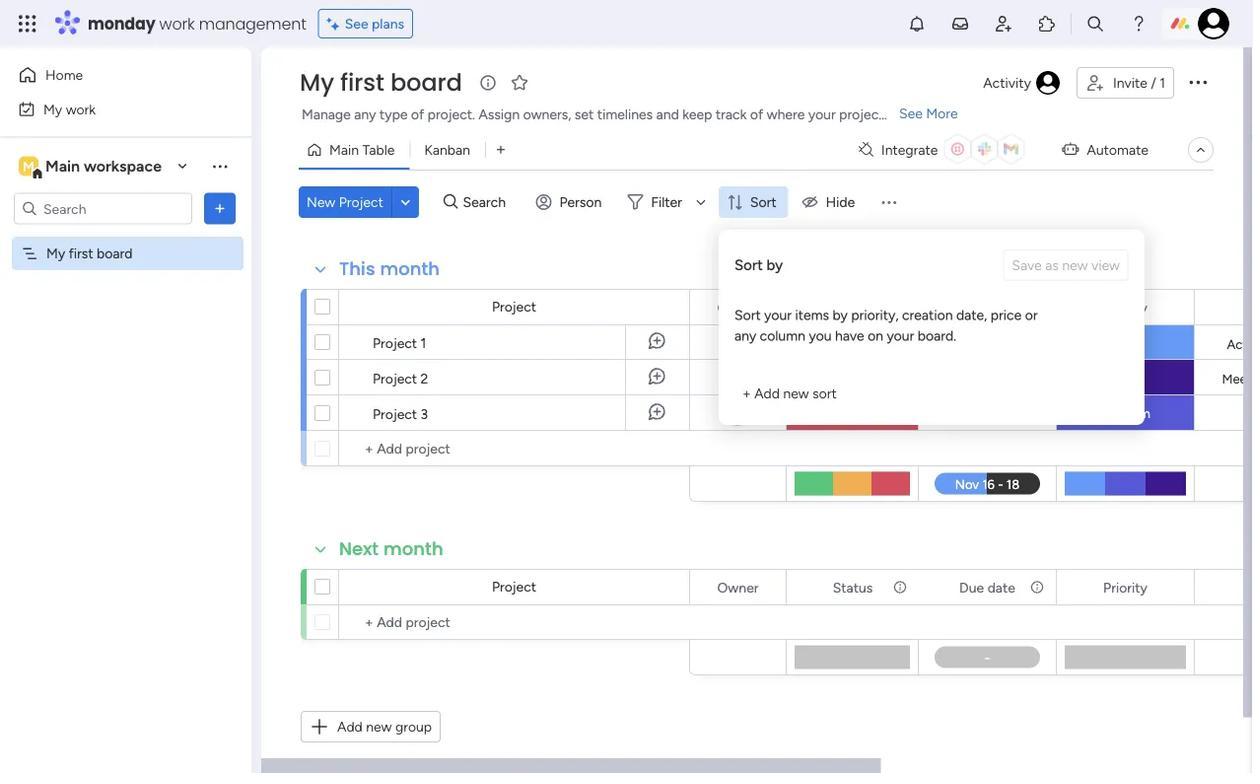 Task type: describe. For each thing, give the bounding box(es) containing it.
help image
[[1129, 14, 1149, 34]]

notifications image
[[907, 14, 927, 34]]

your for you
[[887, 327, 914, 344]]

project 3
[[373, 405, 428, 422]]

collapse board header image
[[1193, 142, 1209, 158]]

priority,
[[851, 307, 899, 323]]

person button
[[528, 186, 614, 218]]

see more
[[899, 105, 958, 122]]

sort for sort
[[750, 194, 777, 211]]

1 vertical spatial your
[[764, 307, 792, 323]]

sort by
[[735, 256, 783, 274]]

manage
[[302, 106, 351, 123]]

filter button
[[620, 186, 713, 218]]

filter
[[651, 194, 682, 211]]

plans
[[372, 15, 404, 32]]

workspace selection element
[[19, 154, 165, 180]]

1 horizontal spatial board
[[390, 66, 462, 99]]

management
[[199, 12, 306, 35]]

my work
[[43, 101, 96, 117]]

select product image
[[18, 14, 37, 34]]

options image
[[1186, 70, 1210, 93]]

assign
[[479, 106, 520, 123]]

see plans
[[345, 15, 404, 32]]

due date for next month
[[960, 579, 1016, 596]]

owners,
[[523, 106, 571, 123]]

sort
[[813, 385, 837, 402]]

kanban button
[[410, 134, 485, 166]]

price
[[991, 307, 1022, 323]]

apps image
[[1037, 14, 1057, 34]]

Search in workspace field
[[41, 197, 165, 220]]

actio
[[1227, 336, 1253, 352]]

set
[[575, 106, 594, 123]]

add to favorites image
[[510, 72, 529, 92]]

+ add new sort button
[[735, 378, 845, 409]]

group
[[395, 718, 432, 735]]

1 vertical spatial column information image
[[1029, 579, 1045, 595]]

invite
[[1113, 74, 1148, 91]]

due date field for this month
[[955, 296, 1021, 318]]

2
[[421, 370, 428, 387]]

2 of from the left
[[750, 106, 763, 123]]

workspace options image
[[210, 156, 230, 176]]

due for this month
[[960, 299, 984, 316]]

date,
[[956, 307, 987, 323]]

This month field
[[334, 256, 445, 282]]

see for see plans
[[345, 15, 368, 32]]

/
[[1151, 74, 1156, 91]]

add new group button
[[301, 711, 441, 743]]

0 horizontal spatial 1
[[421, 334, 426, 351]]

john smith image
[[1198, 8, 1230, 39]]

priority field for this month
[[1099, 296, 1153, 318]]

add new group
[[337, 718, 432, 735]]

new project
[[307, 194, 383, 211]]

my inside list box
[[46, 245, 65, 262]]

have
[[835, 327, 864, 344]]

main for main workspace
[[45, 157, 80, 176]]

1 horizontal spatial new
[[783, 385, 809, 402]]

1 of from the left
[[411, 106, 424, 123]]

activity button
[[976, 67, 1069, 99]]

timelines
[[597, 106, 653, 123]]

project.
[[428, 106, 475, 123]]

stuck
[[835, 405, 870, 422]]

project inside button
[[339, 194, 383, 211]]

m
[[23, 158, 34, 175]]

2 status from the top
[[833, 579, 873, 596]]

type
[[380, 106, 408, 123]]

keep
[[683, 106, 712, 123]]

month for next month
[[384, 536, 443, 562]]

invite members image
[[994, 14, 1014, 34]]

this month
[[339, 256, 440, 282]]

track
[[716, 106, 747, 123]]

+ Add project text field
[[349, 610, 680, 634]]

arrow down image
[[689, 190, 713, 214]]

automate
[[1087, 142, 1149, 158]]

and
[[656, 106, 679, 123]]

new project button
[[299, 186, 391, 218]]

where
[[767, 106, 805, 123]]

0 horizontal spatial by
[[767, 256, 783, 274]]

0 vertical spatial my
[[300, 66, 334, 99]]

my work button
[[12, 93, 212, 125]]

next month
[[339, 536, 443, 562]]

priority field for next month
[[1099, 576, 1153, 598]]

more
[[926, 105, 958, 122]]

board inside list box
[[97, 245, 133, 262]]

sort your items by priority, creation date, price or any column you have on your board.
[[735, 307, 1038, 344]]

+
[[743, 385, 751, 402]]

column
[[760, 327, 806, 344]]

hide button
[[794, 186, 867, 218]]



Task type: locate. For each thing, give the bounding box(es) containing it.
manage any type of project. assign owners, set timelines and keep track of where your project stands.
[[302, 106, 931, 123]]

new
[[307, 194, 336, 211]]

medium
[[1101, 405, 1151, 422]]

1 horizontal spatial work
[[159, 12, 195, 35]]

Next month field
[[334, 536, 448, 562]]

1 vertical spatial by
[[833, 307, 848, 323]]

it
[[885, 335, 893, 352]]

1 horizontal spatial column information image
[[1029, 579, 1045, 595]]

1 date from the top
[[988, 299, 1016, 316]]

board
[[390, 66, 462, 99], [97, 245, 133, 262]]

0 vertical spatial column information image
[[892, 299, 908, 315]]

1 vertical spatial priority field
[[1099, 576, 1153, 598]]

1 inside button
[[1160, 74, 1166, 91]]

invite / 1 button
[[1077, 67, 1174, 99]]

1 vertical spatial due
[[960, 579, 984, 596]]

1 vertical spatial first
[[69, 245, 93, 262]]

sort for sort by
[[735, 256, 763, 274]]

work for my
[[66, 101, 96, 117]]

0 horizontal spatial my first board
[[46, 245, 133, 262]]

person
[[560, 194, 602, 211]]

by inside sort your items by priority, creation date, price or any column you have on your board.
[[833, 307, 848, 323]]

add left group
[[337, 718, 363, 735]]

of
[[411, 106, 424, 123], [750, 106, 763, 123]]

0 vertical spatial date
[[988, 299, 1016, 316]]

2 due date from the top
[[960, 579, 1016, 596]]

None field
[[1240, 296, 1253, 318], [1240, 576, 1253, 598], [1240, 296, 1253, 318], [1240, 576, 1253, 598]]

work
[[159, 12, 195, 35], [66, 101, 96, 117]]

0 vertical spatial add
[[755, 385, 780, 402]]

0 vertical spatial month
[[380, 256, 440, 282]]

0 vertical spatial by
[[767, 256, 783, 274]]

3
[[421, 405, 428, 422]]

1 vertical spatial owner
[[717, 579, 759, 596]]

1 vertical spatial status
[[833, 579, 873, 596]]

+ add new sort
[[743, 385, 837, 402]]

hide
[[826, 194, 855, 211]]

1 horizontal spatial any
[[735, 327, 757, 344]]

1 vertical spatial owner field
[[712, 576, 764, 598]]

see left plans on the top left of the page
[[345, 15, 368, 32]]

column information image
[[892, 299, 908, 315], [1029, 579, 1045, 595]]

any left column
[[735, 327, 757, 344]]

0 horizontal spatial new
[[366, 718, 392, 735]]

0 vertical spatial work
[[159, 12, 195, 35]]

1 horizontal spatial add
[[755, 385, 780, 402]]

sort right arrow down image on the top right of the page
[[750, 194, 777, 211]]

due
[[960, 299, 984, 316], [960, 579, 984, 596]]

on
[[868, 327, 884, 344], [866, 335, 882, 352]]

0 horizontal spatial any
[[354, 106, 376, 123]]

1 due date field from the top
[[955, 296, 1021, 318]]

0 vertical spatial column information image
[[1029, 299, 1045, 315]]

project 2
[[373, 370, 428, 387]]

date for next month
[[988, 579, 1016, 596]]

1 vertical spatial board
[[97, 245, 133, 262]]

on inside sort your items by priority, creation date, price or any column you have on your board.
[[868, 327, 884, 344]]

of right track at the right of the page
[[750, 106, 763, 123]]

inbox image
[[951, 14, 970, 34]]

0 horizontal spatial of
[[411, 106, 424, 123]]

2 priority field from the top
[[1099, 576, 1153, 598]]

1 vertical spatial due date
[[960, 579, 1016, 596]]

month inside field
[[380, 256, 440, 282]]

2 owner from the top
[[717, 579, 759, 596]]

dapulse integrations image
[[859, 142, 874, 157]]

month right next
[[384, 536, 443, 562]]

month
[[380, 256, 440, 282], [384, 536, 443, 562]]

due date
[[960, 299, 1016, 316], [960, 579, 1016, 596]]

main right the workspace image in the top of the page
[[45, 157, 80, 176]]

0 horizontal spatial first
[[69, 245, 93, 262]]

work for monday
[[159, 12, 195, 35]]

0 horizontal spatial your
[[764, 307, 792, 323]]

owner
[[717, 299, 759, 316], [717, 579, 759, 596]]

1 up the '2'
[[421, 334, 426, 351]]

0 vertical spatial priority field
[[1099, 296, 1153, 318]]

monday work management
[[88, 12, 306, 35]]

first up type
[[340, 66, 384, 99]]

see more link
[[897, 104, 960, 123]]

options image
[[210, 199, 230, 218]]

my first board down the search in workspace field
[[46, 245, 133, 262]]

0 horizontal spatial add
[[337, 718, 363, 735]]

table
[[362, 142, 395, 158]]

1 vertical spatial status field
[[828, 576, 878, 598]]

priority
[[1104, 299, 1148, 316], [1104, 579, 1148, 596]]

Owner field
[[712, 296, 764, 318], [712, 576, 764, 598]]

monday
[[88, 12, 155, 35]]

project
[[339, 194, 383, 211], [492, 298, 537, 315], [373, 334, 417, 351], [373, 370, 417, 387], [373, 405, 417, 422], [492, 578, 537, 595]]

meeti
[[1222, 371, 1253, 387]]

sort up column
[[735, 307, 761, 323]]

0 horizontal spatial work
[[66, 101, 96, 117]]

0 vertical spatial priority
[[1104, 299, 1148, 316]]

working on it
[[811, 335, 893, 352]]

1 vertical spatial see
[[899, 105, 923, 122]]

by
[[767, 256, 783, 274], [833, 307, 848, 323]]

1 vertical spatial work
[[66, 101, 96, 117]]

main inside button
[[329, 142, 359, 158]]

main for main table
[[329, 142, 359, 158]]

activity
[[983, 74, 1031, 91]]

my first board list box
[[0, 233, 251, 536]]

project 1
[[373, 334, 426, 351]]

sort inside sort your items by priority, creation date, price or any column you have on your board.
[[735, 307, 761, 323]]

creation
[[902, 307, 953, 323]]

2 due date field from the top
[[955, 576, 1021, 598]]

+ Add project text field
[[349, 437, 680, 461]]

1 due date from the top
[[960, 299, 1016, 316]]

1 horizontal spatial column information image
[[1029, 299, 1045, 315]]

project
[[839, 106, 884, 123]]

see inside button
[[345, 15, 368, 32]]

0 vertical spatial owner field
[[712, 296, 764, 318]]

main
[[329, 142, 359, 158], [45, 157, 80, 176]]

1 vertical spatial month
[[384, 536, 443, 562]]

2 vertical spatial my
[[46, 245, 65, 262]]

1 owner from the top
[[717, 299, 759, 316]]

0 vertical spatial status
[[833, 299, 873, 316]]

sort down sort popup button
[[735, 256, 763, 274]]

0 vertical spatial sort
[[750, 194, 777, 211]]

1 vertical spatial due date field
[[955, 576, 1021, 598]]

0 horizontal spatial column information image
[[892, 299, 908, 315]]

0 vertical spatial status field
[[828, 296, 878, 318]]

0 vertical spatial new
[[783, 385, 809, 402]]

due date field for next month
[[955, 576, 1021, 598]]

main inside the workspace selection element
[[45, 157, 80, 176]]

first down the search in workspace field
[[69, 245, 93, 262]]

see for see more
[[899, 105, 923, 122]]

1 vertical spatial new
[[366, 718, 392, 735]]

2 due from the top
[[960, 579, 984, 596]]

month right this
[[380, 256, 440, 282]]

add view image
[[497, 143, 505, 157]]

v2 overdue deadline image
[[926, 334, 942, 353]]

my
[[300, 66, 334, 99], [43, 101, 62, 117], [46, 245, 65, 262]]

my down the search in workspace field
[[46, 245, 65, 262]]

any left type
[[354, 106, 376, 123]]

0 horizontal spatial column information image
[[892, 579, 908, 595]]

1 horizontal spatial first
[[340, 66, 384, 99]]

due date for this month
[[960, 299, 1016, 316]]

of right type
[[411, 106, 424, 123]]

0 horizontal spatial see
[[345, 15, 368, 32]]

0 vertical spatial your
[[808, 106, 836, 123]]

my up the manage in the top of the page
[[300, 66, 334, 99]]

2 date from the top
[[988, 579, 1016, 596]]

menu image
[[879, 192, 899, 212]]

1 horizontal spatial main
[[329, 142, 359, 158]]

board up the project.
[[390, 66, 462, 99]]

1 vertical spatial any
[[735, 327, 757, 344]]

2 owner field from the top
[[712, 576, 764, 598]]

0 vertical spatial due
[[960, 299, 984, 316]]

any
[[354, 106, 376, 123], [735, 327, 757, 344]]

board down the search in workspace field
[[97, 245, 133, 262]]

priority for this month
[[1104, 299, 1148, 316]]

see left more
[[899, 105, 923, 122]]

sort button
[[719, 186, 789, 218]]

see plans button
[[318, 9, 413, 38]]

work inside button
[[66, 101, 96, 117]]

add
[[755, 385, 780, 402], [337, 718, 363, 735]]

sort inside sort popup button
[[750, 194, 777, 211]]

1 right "/"
[[1160, 74, 1166, 91]]

angle down image
[[401, 195, 410, 210]]

this
[[339, 256, 375, 282]]

show board description image
[[476, 73, 500, 93]]

1 vertical spatial my
[[43, 101, 62, 117]]

you
[[809, 327, 832, 344]]

your down priority,
[[887, 327, 914, 344]]

0 vertical spatial 1
[[1160, 74, 1166, 91]]

Search field
[[458, 188, 517, 216]]

invite / 1
[[1113, 74, 1166, 91]]

column information image
[[1029, 299, 1045, 315], [892, 579, 908, 595]]

0 vertical spatial board
[[390, 66, 462, 99]]

new left sort
[[783, 385, 809, 402]]

month inside field
[[384, 536, 443, 562]]

next
[[339, 536, 379, 562]]

home
[[45, 67, 83, 83]]

0 horizontal spatial board
[[97, 245, 133, 262]]

1 horizontal spatial 1
[[1160, 74, 1166, 91]]

0 vertical spatial due date
[[960, 299, 1016, 316]]

2 vertical spatial your
[[887, 327, 914, 344]]

1 owner field from the top
[[712, 296, 764, 318]]

0 vertical spatial first
[[340, 66, 384, 99]]

my first board
[[300, 66, 462, 99], [46, 245, 133, 262]]

work right monday
[[159, 12, 195, 35]]

or
[[1025, 307, 1038, 323]]

1 vertical spatial sort
[[735, 256, 763, 274]]

search everything image
[[1086, 14, 1105, 34]]

2 vertical spatial sort
[[735, 307, 761, 323]]

kanban
[[424, 142, 470, 158]]

1 horizontal spatial by
[[833, 307, 848, 323]]

see
[[345, 15, 368, 32], [899, 105, 923, 122]]

my first board up type
[[300, 66, 462, 99]]

1 vertical spatial priority
[[1104, 579, 1148, 596]]

priority for next month
[[1104, 579, 1148, 596]]

option
[[0, 236, 251, 240]]

1 vertical spatial add
[[337, 718, 363, 735]]

my inside button
[[43, 101, 62, 117]]

0 vertical spatial owner
[[717, 299, 759, 316]]

items
[[795, 307, 829, 323]]

stands.
[[887, 106, 931, 123]]

1 priority field from the top
[[1099, 296, 1153, 318]]

new left group
[[366, 718, 392, 735]]

1 due from the top
[[960, 299, 984, 316]]

workspace image
[[19, 155, 38, 177]]

my down home
[[43, 101, 62, 117]]

My first board field
[[295, 66, 467, 99]]

first inside my first board list box
[[69, 245, 93, 262]]

1 status from the top
[[833, 299, 873, 316]]

board.
[[918, 327, 957, 344]]

1 horizontal spatial of
[[750, 106, 763, 123]]

0 vertical spatial my first board
[[300, 66, 462, 99]]

first
[[340, 66, 384, 99], [69, 245, 93, 262]]

integrate
[[881, 142, 938, 158]]

0 vertical spatial any
[[354, 106, 376, 123]]

sort for sort your items by priority, creation date, price or any column you have on your board.
[[735, 307, 761, 323]]

date for this month
[[988, 299, 1016, 316]]

add right +
[[755, 385, 780, 402]]

work down home
[[66, 101, 96, 117]]

1 priority from the top
[[1104, 299, 1148, 316]]

Due date field
[[955, 296, 1021, 318], [955, 576, 1021, 598]]

2 horizontal spatial your
[[887, 327, 914, 344]]

sort
[[750, 194, 777, 211], [735, 256, 763, 274], [735, 307, 761, 323]]

2 status field from the top
[[828, 576, 878, 598]]

1 horizontal spatial your
[[808, 106, 836, 123]]

1 status field from the top
[[828, 296, 878, 318]]

2 priority from the top
[[1104, 579, 1148, 596]]

working
[[811, 335, 863, 352]]

Status field
[[828, 296, 878, 318], [828, 576, 878, 598]]

home button
[[12, 59, 212, 91]]

1 vertical spatial 1
[[421, 334, 426, 351]]

1 horizontal spatial my first board
[[300, 66, 462, 99]]

any inside sort your items by priority, creation date, price or any column you have on your board.
[[735, 327, 757, 344]]

due for next month
[[960, 579, 984, 596]]

main left table
[[329, 142, 359, 158]]

status
[[833, 299, 873, 316], [833, 579, 873, 596]]

month for this month
[[380, 256, 440, 282]]

by up "have"
[[833, 307, 848, 323]]

Priority field
[[1099, 296, 1153, 318], [1099, 576, 1153, 598]]

your up column
[[764, 307, 792, 323]]

1 vertical spatial column information image
[[892, 579, 908, 595]]

1 vertical spatial my first board
[[46, 245, 133, 262]]

main table button
[[299, 134, 410, 166]]

autopilot image
[[1062, 136, 1079, 161]]

date
[[988, 299, 1016, 316], [988, 579, 1016, 596]]

0 horizontal spatial main
[[45, 157, 80, 176]]

main workspace
[[45, 157, 162, 176]]

by down sort popup button
[[767, 256, 783, 274]]

your for track
[[808, 106, 836, 123]]

1 vertical spatial date
[[988, 579, 1016, 596]]

workspace
[[84, 157, 162, 176]]

my first board inside my first board list box
[[46, 245, 133, 262]]

main table
[[329, 142, 395, 158]]

v2 search image
[[444, 191, 458, 213]]

your right the where
[[808, 106, 836, 123]]

0 vertical spatial see
[[345, 15, 368, 32]]

1 horizontal spatial see
[[899, 105, 923, 122]]

your
[[808, 106, 836, 123], [764, 307, 792, 323], [887, 327, 914, 344]]

0 vertical spatial due date field
[[955, 296, 1021, 318]]



Task type: vqa. For each thing, say whether or not it's contained in the screenshot.
monday work management
yes



